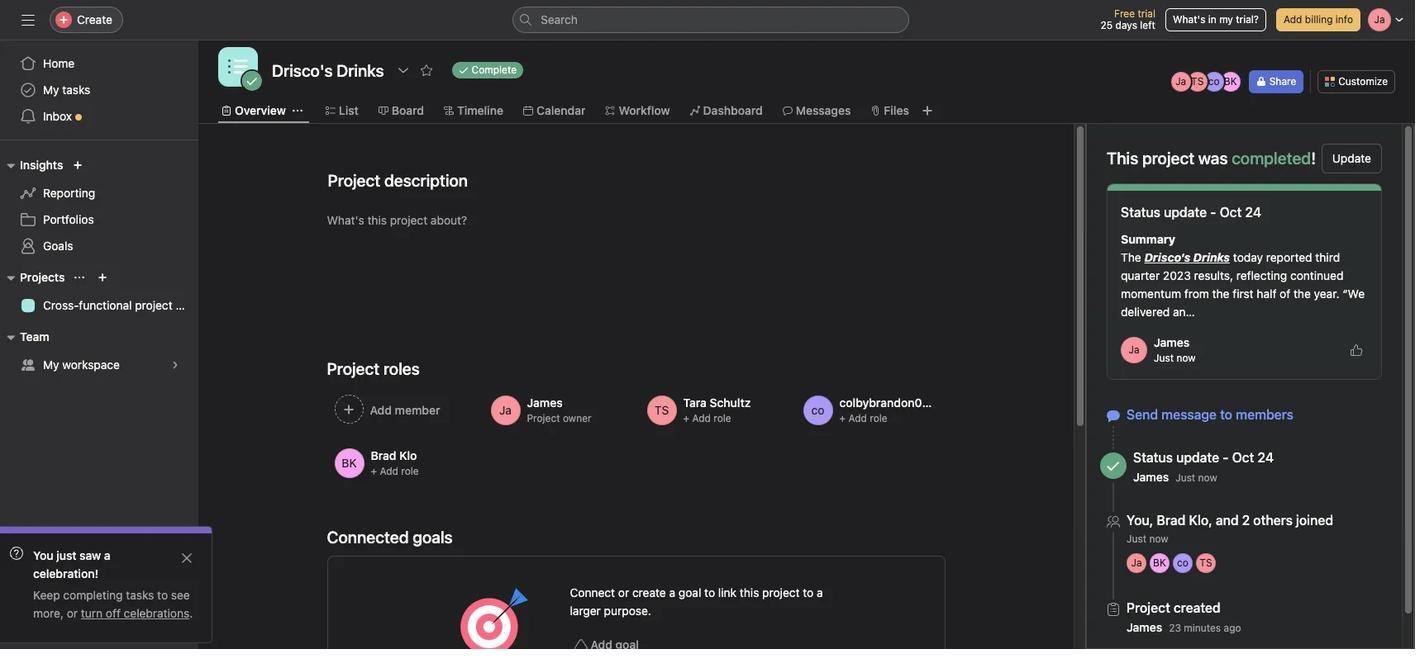 Task type: describe. For each thing, give the bounding box(es) containing it.
invite button
[[16, 613, 87, 643]]

add for brad klo
[[380, 465, 398, 478]]

tara schultz + add role
[[683, 396, 751, 425]]

calendar
[[536, 103, 586, 117]]

delivered
[[1121, 305, 1170, 319]]

add member
[[370, 403, 440, 417]]

brad
[[1157, 513, 1186, 528]]

members
[[1236, 407, 1294, 422]]

2 vertical spatial ja
[[1131, 557, 1142, 569]]

saw
[[80, 549, 101, 563]]

to right message
[[1220, 407, 1232, 422]]

oct
[[1232, 450, 1254, 465]]

functional
[[79, 298, 132, 312]]

projects
[[20, 270, 65, 284]]

you
[[33, 549, 53, 563]]

and
[[1216, 513, 1239, 528]]

colbybrandon04@gmail.com + add role
[[839, 396, 996, 425]]

the drisco's drinks
[[1121, 250, 1230, 264]]

create
[[77, 12, 112, 26]]

+ for colbybrandon04@gmail.com
[[839, 412, 846, 425]]

brad klo
[[371, 449, 417, 463]]

james link for status
[[1133, 470, 1169, 484]]

"we
[[1343, 287, 1365, 301]]

add tab image
[[921, 104, 934, 117]]

momentum
[[1121, 287, 1181, 301]]

status update - oct 24 james just now
[[1133, 450, 1274, 484]]

workflow link
[[605, 102, 670, 120]]

my
[[1219, 13, 1233, 26]]

0 vertical spatial ja
[[1175, 75, 1186, 88]]

my workspace
[[43, 358, 120, 372]]

add for tara schultz
[[692, 412, 711, 425]]

role for brad klo
[[401, 465, 419, 478]]

what's
[[1173, 13, 1205, 26]]

cross-functional project plan
[[43, 298, 198, 312]]

today
[[1233, 250, 1263, 264]]

james inside the project created james 23 minutes ago
[[1127, 621, 1162, 635]]

files
[[884, 103, 909, 117]]

0 horizontal spatial bk
[[1153, 557, 1166, 569]]

0 vertical spatial bk
[[1224, 75, 1237, 88]]

third
[[1315, 250, 1340, 264]]

continued
[[1290, 269, 1344, 283]]

1 the from the left
[[1212, 287, 1230, 301]]

- for oct
[[1223, 450, 1229, 465]]

2 horizontal spatial a
[[817, 586, 823, 600]]

list image
[[228, 57, 248, 77]]

tasks inside global element
[[62, 83, 90, 97]]

this
[[1107, 149, 1138, 168]]

reporting link
[[10, 180, 188, 207]]

goal
[[679, 586, 701, 600]]

list
[[339, 103, 359, 117]]

0 vertical spatial co
[[1208, 75, 1220, 88]]

year.
[[1314, 287, 1339, 301]]

off
[[106, 607, 121, 621]]

close image
[[180, 552, 193, 565]]

home link
[[10, 50, 188, 77]]

celebrations
[[124, 607, 189, 621]]

add for colbybrandon04@gmail.com
[[848, 412, 867, 425]]

james project owner
[[527, 396, 591, 425]]

status for status update - oct 24 james just now
[[1133, 450, 1173, 465]]

see
[[171, 589, 190, 603]]

reflecting
[[1236, 269, 1287, 283]]

status update - oct 24 button
[[1133, 450, 1274, 466]]

others
[[1253, 513, 1293, 528]]

0 horizontal spatial co
[[1177, 557, 1188, 569]]

workflow
[[619, 103, 670, 117]]

james just now
[[1154, 336, 1196, 365]]

project roles
[[327, 360, 420, 379]]

minutes
[[1184, 622, 1221, 635]]

update for oct
[[1176, 450, 1219, 465]]

reporting
[[43, 186, 95, 200]]

ago
[[1224, 622, 1241, 635]]

cross-functional project plan link
[[10, 293, 198, 319]]

1 vertical spatial project
[[135, 298, 172, 312]]

inbox link
[[10, 103, 188, 130]]

Project description title text field
[[317, 164, 472, 198]]

overview link
[[222, 102, 286, 120]]

latest status update element
[[1107, 183, 1382, 380]]

2 the from the left
[[1294, 287, 1311, 301]]

now inside the 'you, brad klo, and 2 others joined just now'
[[1149, 533, 1168, 546]]

drinks
[[1193, 250, 1230, 264]]

insights button
[[0, 155, 63, 175]]

projects button
[[0, 268, 65, 288]]

role for colbybrandon04@gmail.com
[[870, 412, 887, 425]]

see details, my workspace image
[[170, 360, 180, 370]]

results,
[[1194, 269, 1233, 283]]

goals link
[[10, 233, 188, 260]]

1 vertical spatial ts
[[1200, 557, 1212, 569]]

team button
[[0, 327, 49, 347]]

tasks inside keep completing tasks to see more, or
[[126, 589, 154, 603]]

+ for brad klo
[[371, 465, 377, 478]]

my for my tasks
[[43, 83, 59, 97]]

project inside the connect or create a goal to link this project to a larger purpose.
[[762, 586, 800, 600]]

customize button
[[1318, 70, 1395, 93]]

to inside keep completing tasks to see more, or
[[157, 589, 168, 603]]

what's in my trial?
[[1173, 13, 1259, 26]]

search button
[[512, 7, 909, 33]]

teams element
[[0, 322, 198, 382]]

message
[[1161, 407, 1217, 422]]

keep completing tasks to see more, or
[[33, 589, 190, 621]]

board link
[[378, 102, 424, 120]]

you just saw a celebration!
[[33, 549, 110, 581]]

hide sidebar image
[[21, 13, 35, 26]]

my tasks link
[[10, 77, 188, 103]]

just inside the 'you, brad klo, and 2 others joined just now'
[[1127, 533, 1146, 546]]

my tasks
[[43, 83, 90, 97]]

list link
[[326, 102, 359, 120]]

update for oct 24
[[1164, 205, 1207, 220]]

create
[[632, 586, 666, 600]]

you, brad klo, and 2 others joined button
[[1127, 512, 1333, 529]]

inbox
[[43, 109, 72, 123]]

in
[[1208, 13, 1216, 26]]

was
[[1198, 149, 1228, 168]]

project created james 23 minutes ago
[[1127, 601, 1241, 635]]

quarter
[[1121, 269, 1160, 283]]

left
[[1140, 19, 1155, 31]]

james link for project created
[[1127, 621, 1162, 635]]

timeline link
[[444, 102, 503, 120]]

just inside status update - oct 24 james just now
[[1176, 472, 1195, 484]]



Task type: locate. For each thing, give the bounding box(es) containing it.
1 horizontal spatial now
[[1177, 352, 1196, 365]]

add
[[1284, 13, 1302, 26], [692, 412, 711, 425], [848, 412, 867, 425], [380, 465, 398, 478]]

1 vertical spatial tasks
[[126, 589, 154, 603]]

co down brad
[[1177, 557, 1188, 569]]

completing
[[63, 589, 123, 603]]

a left goal
[[669, 586, 675, 600]]

1 vertical spatial just
[[1176, 472, 1195, 484]]

search
[[541, 12, 578, 26]]

just down status update - oct 24 button
[[1176, 472, 1195, 484]]

0 vertical spatial status
[[1121, 205, 1160, 220]]

co down what's in my trial? button
[[1208, 75, 1220, 88]]

the down results,
[[1212, 287, 1230, 301]]

my for my workspace
[[43, 358, 59, 372]]

0 vertical spatial or
[[618, 586, 629, 600]]

1 horizontal spatial a
[[669, 586, 675, 600]]

portfolios
[[43, 212, 94, 226]]

update
[[1332, 151, 1371, 165]]

1 my from the top
[[43, 83, 59, 97]]

role down colbybrandon04@gmail.com
[[870, 412, 887, 425]]

project right 'this'
[[762, 586, 800, 600]]

1 vertical spatial bk
[[1153, 557, 1166, 569]]

role inside brad klo + add role
[[401, 465, 419, 478]]

turn off celebrations .
[[81, 607, 193, 621]]

role
[[714, 412, 731, 425], [870, 412, 887, 425], [401, 465, 419, 478]]

to left see on the left of page
[[157, 589, 168, 603]]

1 vertical spatial now
[[1198, 472, 1217, 484]]

timeline
[[457, 103, 503, 117]]

ja down delivered
[[1129, 344, 1139, 356]]

james left 23
[[1127, 621, 1162, 635]]

purpose.
[[604, 604, 651, 618]]

add inside button
[[1284, 13, 1302, 26]]

0 horizontal spatial a
[[104, 549, 110, 563]]

2 horizontal spatial now
[[1198, 472, 1217, 484]]

1 vertical spatial my
[[43, 358, 59, 372]]

24
[[1258, 450, 1274, 465]]

2023
[[1163, 269, 1191, 283]]

0 horizontal spatial +
[[371, 465, 377, 478]]

files link
[[871, 102, 909, 120]]

james down an…
[[1154, 336, 1190, 350]]

1 vertical spatial update
[[1176, 450, 1219, 465]]

james inside "james project owner"
[[527, 396, 563, 410]]

tara schultz
[[683, 396, 751, 410]]

info
[[1336, 13, 1353, 26]]

james
[[1154, 336, 1190, 350], [527, 396, 563, 410], [1133, 470, 1169, 484], [1127, 621, 1162, 635]]

invite
[[46, 621, 76, 635]]

joined
[[1296, 513, 1333, 528]]

james up "project"
[[527, 396, 563, 410]]

my inside global element
[[43, 83, 59, 97]]

cross-
[[43, 298, 79, 312]]

1 horizontal spatial project
[[762, 586, 800, 600]]

or inside keep completing tasks to see more, or
[[67, 607, 78, 621]]

0 vertical spatial just
[[1154, 352, 1174, 365]]

the right of
[[1294, 287, 1311, 301]]

status
[[1121, 205, 1160, 220], [1133, 450, 1173, 465]]

add left billing
[[1284, 13, 1302, 26]]

update up summary
[[1164, 205, 1207, 220]]

project left plan
[[135, 298, 172, 312]]

this
[[740, 586, 759, 600]]

- left oct 24
[[1210, 205, 1216, 220]]

2 vertical spatial james link
[[1127, 621, 1162, 635]]

of
[[1280, 287, 1290, 301]]

you, brad klo, and 2 others joined just now
[[1127, 513, 1333, 546]]

my up inbox
[[43, 83, 59, 97]]

or inside the connect or create a goal to link this project to a larger purpose.
[[618, 586, 629, 600]]

2 horizontal spatial just
[[1176, 472, 1195, 484]]

portfolios link
[[10, 207, 188, 233]]

1 horizontal spatial -
[[1223, 450, 1229, 465]]

1 vertical spatial co
[[1177, 557, 1188, 569]]

status up summary
[[1121, 205, 1160, 220]]

0 vertical spatial ts
[[1191, 75, 1204, 88]]

role down brad klo at bottom left
[[401, 465, 419, 478]]

update button
[[1321, 144, 1382, 174]]

1 horizontal spatial just
[[1154, 352, 1174, 365]]

ja down you,
[[1131, 557, 1142, 569]]

now inside status update - oct 24 james just now
[[1198, 472, 1217, 484]]

ja down what's
[[1175, 75, 1186, 88]]

0 vertical spatial my
[[43, 83, 59, 97]]

insights
[[20, 158, 63, 172]]

today reported third quarter 2023 results, reflecting continued momentum from the first half of the year. "we delivered an…
[[1121, 250, 1368, 319]]

colbybrandon04@gmail.com
[[839, 396, 996, 410]]

my inside teams element
[[43, 358, 59, 372]]

role inside the colbybrandon04@gmail.com + add role
[[870, 412, 887, 425]]

0 vertical spatial now
[[1177, 352, 1196, 365]]

what's in my trial? button
[[1165, 8, 1266, 31]]

2 horizontal spatial project
[[1142, 149, 1194, 168]]

1 vertical spatial or
[[67, 607, 78, 621]]

create button
[[50, 7, 123, 33]]

just down delivered
[[1154, 352, 1174, 365]]

2
[[1242, 513, 1250, 528]]

project created
[[1127, 601, 1221, 616]]

just inside james just now
[[1154, 352, 1174, 365]]

my workspace link
[[10, 352, 188, 379]]

0 vertical spatial tasks
[[62, 83, 90, 97]]

trial?
[[1236, 13, 1259, 26]]

1 horizontal spatial co
[[1208, 75, 1220, 88]]

show options image
[[396, 64, 410, 77]]

1 horizontal spatial role
[[714, 412, 731, 425]]

status down the send
[[1133, 450, 1173, 465]]

tab actions image
[[292, 106, 302, 116]]

1 horizontal spatial +
[[683, 412, 689, 425]]

status inside status update - oct 24 james just now
[[1133, 450, 1173, 465]]

1 horizontal spatial or
[[618, 586, 629, 600]]

tasks down home
[[62, 83, 90, 97]]

messages
[[796, 103, 851, 117]]

2 horizontal spatial +
[[839, 412, 846, 425]]

james inside james just now
[[1154, 336, 1190, 350]]

a right saw
[[104, 549, 110, 563]]

new project or portfolio image
[[98, 273, 108, 283]]

add down colbybrandon04@gmail.com
[[848, 412, 867, 425]]

keep
[[33, 589, 60, 603]]

0 horizontal spatial or
[[67, 607, 78, 621]]

1 vertical spatial ja
[[1129, 344, 1139, 356]]

add billing info
[[1284, 13, 1353, 26]]

my
[[43, 83, 59, 97], [43, 358, 59, 372]]

goals
[[43, 239, 73, 253]]

add inside tara schultz + add role
[[692, 412, 711, 425]]

a for create
[[669, 586, 675, 600]]

0 horizontal spatial just
[[1127, 533, 1146, 546]]

role for tara schultz
[[714, 412, 731, 425]]

share button
[[1249, 70, 1304, 93]]

share
[[1269, 75, 1296, 88]]

james link up you,
[[1133, 470, 1169, 484]]

an…
[[1173, 305, 1195, 319]]

or
[[618, 586, 629, 600], [67, 607, 78, 621]]

2 horizontal spatial role
[[870, 412, 887, 425]]

completed
[[1232, 149, 1311, 168]]

co
[[1208, 75, 1220, 88], [1177, 557, 1188, 569]]

insights element
[[0, 150, 198, 263]]

add down brad klo at bottom left
[[380, 465, 398, 478]]

status for status update - oct 24
[[1121, 205, 1160, 220]]

0 vertical spatial -
[[1210, 205, 1216, 220]]

+ for tara schultz
[[683, 412, 689, 425]]

None text field
[[268, 55, 388, 85]]

0 horizontal spatial now
[[1149, 533, 1168, 546]]

1 vertical spatial status
[[1133, 450, 1173, 465]]

add down tara schultz
[[692, 412, 711, 425]]

search list box
[[512, 7, 909, 33]]

show options, current sort, top image
[[75, 273, 85, 283]]

- inside the 'latest status update' element
[[1210, 205, 1216, 220]]

team
[[20, 330, 49, 344]]

tasks up turn off celebrations .
[[126, 589, 154, 603]]

2 vertical spatial just
[[1127, 533, 1146, 546]]

workspace
[[62, 358, 120, 372]]

- for oct 24
[[1210, 205, 1216, 220]]

.
[[189, 607, 193, 621]]

- inside status update - oct 24 james just now
[[1223, 450, 1229, 465]]

project
[[527, 412, 560, 425]]

just down you,
[[1127, 533, 1146, 546]]

2 my from the top
[[43, 358, 59, 372]]

plan
[[176, 298, 198, 312]]

send
[[1127, 407, 1158, 422]]

link
[[718, 586, 737, 600]]

0 vertical spatial project
[[1142, 149, 1194, 168]]

0 horizontal spatial tasks
[[62, 83, 90, 97]]

update
[[1164, 205, 1207, 220], [1176, 450, 1219, 465]]

james up you,
[[1133, 470, 1169, 484]]

0 vertical spatial james link
[[1154, 336, 1190, 350]]

1 horizontal spatial the
[[1294, 287, 1311, 301]]

0 horizontal spatial -
[[1210, 205, 1216, 220]]

ja inside the 'latest status update' element
[[1129, 344, 1139, 356]]

now inside james just now
[[1177, 352, 1196, 365]]

or left turn
[[67, 607, 78, 621]]

!
[[1311, 149, 1316, 168]]

bk left share button
[[1224, 75, 1237, 88]]

2 vertical spatial now
[[1149, 533, 1168, 546]]

+ inside brad klo + add role
[[371, 465, 377, 478]]

ts down the 'you, brad klo, and 2 others joined just now'
[[1200, 557, 1212, 569]]

+ down tara schultz
[[683, 412, 689, 425]]

project left "was"
[[1142, 149, 1194, 168]]

0 horizontal spatial project
[[135, 298, 172, 312]]

0 likes. click to like this task image
[[1350, 344, 1363, 357]]

billing
[[1305, 13, 1333, 26]]

home
[[43, 56, 75, 70]]

1 vertical spatial james link
[[1133, 470, 1169, 484]]

or up purpose.
[[618, 586, 629, 600]]

ts
[[1191, 75, 1204, 88], [1200, 557, 1212, 569]]

1 vertical spatial -
[[1223, 450, 1229, 465]]

trial
[[1138, 7, 1155, 20]]

role inside tara schultz + add role
[[714, 412, 731, 425]]

2 vertical spatial project
[[762, 586, 800, 600]]

0 horizontal spatial the
[[1212, 287, 1230, 301]]

drisco's
[[1144, 250, 1190, 264]]

a inside you just saw a celebration!
[[104, 549, 110, 563]]

now down status update - oct 24 button
[[1198, 472, 1217, 484]]

now down brad
[[1149, 533, 1168, 546]]

bk
[[1224, 75, 1237, 88], [1153, 557, 1166, 569]]

ts down what's
[[1191, 75, 1204, 88]]

turn
[[81, 607, 103, 621]]

update down message
[[1176, 450, 1219, 465]]

james link down an…
[[1154, 336, 1190, 350]]

a for saw
[[104, 549, 110, 563]]

complete
[[472, 64, 517, 76]]

klo,
[[1189, 513, 1212, 528]]

1 horizontal spatial tasks
[[126, 589, 154, 603]]

now down an…
[[1177, 352, 1196, 365]]

+ inside the colbybrandon04@gmail.com + add role
[[839, 412, 846, 425]]

james link left 23
[[1127, 621, 1162, 635]]

role down tara schultz
[[714, 412, 731, 425]]

to left the link
[[704, 586, 715, 600]]

0 vertical spatial update
[[1164, 205, 1207, 220]]

my down team
[[43, 358, 59, 372]]

add inside the colbybrandon04@gmail.com + add role
[[848, 412, 867, 425]]

free
[[1114, 7, 1135, 20]]

james inside status update - oct 24 james just now
[[1133, 470, 1169, 484]]

customize
[[1338, 75, 1388, 88]]

new image
[[73, 160, 83, 170]]

update inside status update - oct 24 james just now
[[1176, 450, 1219, 465]]

add billing info button
[[1276, 8, 1360, 31]]

- left the oct at the bottom of page
[[1223, 450, 1229, 465]]

owner
[[563, 412, 591, 425]]

to right 'this'
[[803, 586, 814, 600]]

add inside brad klo + add role
[[380, 465, 398, 478]]

james link inside the 'latest status update' element
[[1154, 336, 1190, 350]]

overview
[[235, 103, 286, 117]]

a right 'this'
[[817, 586, 823, 600]]

this project was completed !
[[1107, 149, 1316, 168]]

+ down brad klo at bottom left
[[371, 465, 377, 478]]

+ down colbybrandon04@gmail.com
[[839, 412, 846, 425]]

global element
[[0, 41, 198, 140]]

0 horizontal spatial role
[[401, 465, 419, 478]]

1 horizontal spatial bk
[[1224, 75, 1237, 88]]

bk down brad
[[1153, 557, 1166, 569]]

projects element
[[0, 263, 198, 322]]

add to starred image
[[420, 64, 433, 77]]

+ inside tara schultz + add role
[[683, 412, 689, 425]]



Task type: vqa. For each thing, say whether or not it's contained in the screenshot.
cross-functional project plan
yes



